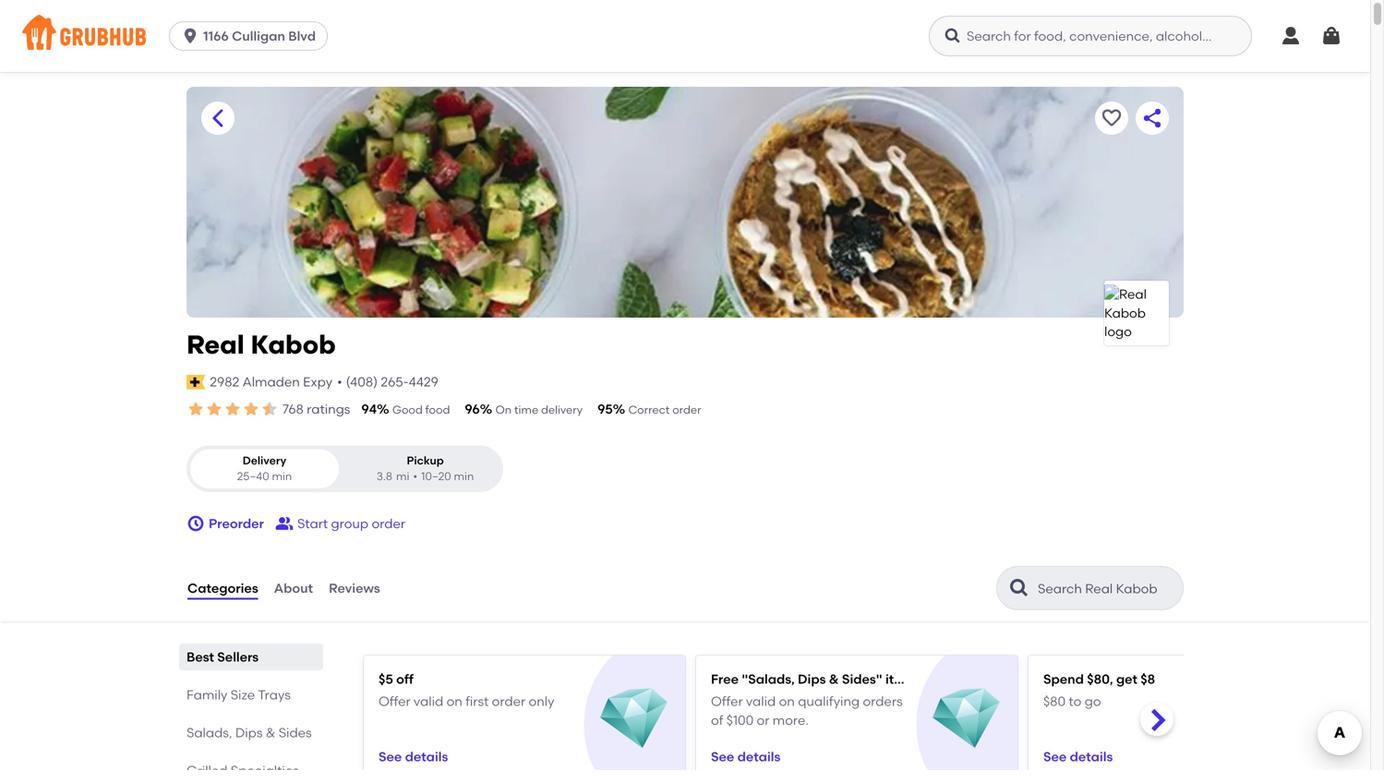 Task type: describe. For each thing, give the bounding box(es) containing it.
mi
[[396, 470, 410, 483]]

or
[[757, 713, 770, 728]]

ratings
[[307, 401, 351, 417]]

$80
[[1044, 694, 1066, 710]]

family
[[187, 687, 228, 703]]

reviews
[[329, 581, 380, 596]]

size
[[231, 687, 255, 703]]

Search for food, convenience, alcohol... search field
[[929, 16, 1253, 56]]

$80,
[[1088, 672, 1114, 687]]

details for $80 to go
[[1070, 749, 1113, 765]]

delivery 25–40 min
[[237, 454, 292, 483]]

order inside button
[[372, 516, 406, 532]]

96
[[465, 401, 480, 417]]

sides"
[[842, 672, 883, 687]]

get
[[1117, 672, 1138, 687]]

svg image inside "preorder" button
[[187, 515, 205, 533]]

4429
[[409, 374, 439, 390]]

(408)
[[346, 374, 378, 390]]

share icon image
[[1142, 107, 1164, 129]]

free
[[711, 672, 739, 687]]

see details button for offer valid on first order only
[[379, 741, 448, 770]]

spend
[[1044, 672, 1085, 687]]

start group order
[[297, 516, 406, 532]]

"salads,
[[742, 672, 795, 687]]

768 ratings
[[283, 401, 351, 417]]

1166
[[203, 28, 229, 44]]

Search Real Kabob search field
[[1037, 580, 1178, 598]]

about button
[[273, 555, 314, 622]]

details for offer valid on first order only
[[405, 749, 448, 765]]

save this restaurant button
[[1096, 102, 1129, 135]]

2982 almaden expy button
[[209, 372, 334, 393]]

promo image for $5 off offer valid on first order only
[[601, 686, 668, 753]]

about
[[274, 581, 313, 596]]

kabob
[[251, 329, 336, 360]]

more.
[[773, 713, 809, 728]]

valid inside "free "salads, dips & sides" item offer valid on qualifying orders of $100 or more."
[[746, 694, 776, 710]]

1 vertical spatial dips
[[235, 725, 263, 741]]

$5 off offer valid on first order only
[[379, 672, 555, 710]]

sides
[[279, 725, 312, 741]]

pickup 3.8 mi • 10–20 min
[[377, 454, 474, 483]]

food
[[426, 403, 450, 417]]

see for offer valid on qualifying orders of $100 or more.
[[711, 749, 735, 765]]

see details for offer valid on first order only
[[379, 749, 448, 765]]

on
[[496, 403, 512, 417]]

see details for $80 to go
[[1044, 749, 1113, 765]]

pickup
[[407, 454, 444, 467]]

correct order
[[629, 403, 702, 417]]

delivery
[[243, 454, 286, 467]]

subscription pass image
[[187, 375, 205, 390]]

1 horizontal spatial svg image
[[1321, 25, 1343, 47]]

go
[[1085, 694, 1102, 710]]

trays
[[258, 687, 291, 703]]

good
[[393, 403, 423, 417]]

see for $80 to go
[[1044, 749, 1067, 765]]

1 horizontal spatial svg image
[[944, 27, 963, 45]]

0 horizontal spatial &
[[266, 725, 276, 741]]

• (408) 265-4429
[[337, 374, 439, 390]]

see details button for $80 to go
[[1044, 741, 1113, 770]]

1166 culligan blvd
[[203, 28, 316, 44]]

promo image for free "salads, dips & sides" item offer valid on qualifying orders of $100 or more.
[[933, 686, 1001, 753]]

0 vertical spatial •
[[337, 374, 342, 390]]

caret left icon image
[[207, 107, 229, 129]]

expy
[[303, 374, 333, 390]]

see for offer valid on first order only
[[379, 749, 402, 765]]

real kabob logo image
[[1105, 285, 1170, 341]]

order inside $5 off offer valid on first order only
[[492, 694, 526, 710]]

• inside "pickup 3.8 mi • 10–20 min"
[[413, 470, 418, 483]]

search icon image
[[1009, 577, 1031, 600]]

people icon image
[[275, 515, 294, 533]]

& inside "free "salads, dips & sides" item offer valid on qualifying orders of $100 or more."
[[829, 672, 839, 687]]

2 horizontal spatial svg image
[[1280, 25, 1303, 47]]



Task type: locate. For each thing, give the bounding box(es) containing it.
svg image
[[1280, 25, 1303, 47], [944, 27, 963, 45], [187, 515, 205, 533]]

save this restaurant image
[[1101, 107, 1123, 129]]

1 horizontal spatial offer
[[711, 694, 743, 710]]

0 horizontal spatial on
[[447, 694, 463, 710]]

star icon image
[[187, 400, 205, 418], [205, 400, 224, 418], [224, 400, 242, 418], [242, 400, 261, 418], [261, 400, 279, 418], [261, 400, 279, 418]]

min inside 'delivery 25–40 min'
[[272, 470, 292, 483]]

spend $80, get $8 $80 to go
[[1044, 672, 1156, 710]]

0 horizontal spatial order
[[372, 516, 406, 532]]

1 horizontal spatial valid
[[746, 694, 776, 710]]

real
[[187, 329, 245, 360]]

promo image right the item
[[933, 686, 1001, 753]]

promo image left of
[[601, 686, 668, 753]]

valid inside $5 off offer valid on first order only
[[414, 694, 444, 710]]

0 horizontal spatial see details
[[379, 749, 448, 765]]

1 see details from the left
[[379, 749, 448, 765]]

0 horizontal spatial svg image
[[181, 27, 200, 45]]

1 horizontal spatial •
[[413, 470, 418, 483]]

0 horizontal spatial •
[[337, 374, 342, 390]]

1 details from the left
[[405, 749, 448, 765]]

see down $80
[[1044, 749, 1067, 765]]

1 horizontal spatial see
[[711, 749, 735, 765]]

culligan
[[232, 28, 285, 44]]

sellers
[[217, 650, 259, 665]]

dips
[[798, 672, 826, 687], [235, 725, 263, 741]]

1 vertical spatial order
[[372, 516, 406, 532]]

0 vertical spatial dips
[[798, 672, 826, 687]]

see down of
[[711, 749, 735, 765]]

1 min from the left
[[272, 470, 292, 483]]

min right '10–20'
[[454, 470, 474, 483]]

0 vertical spatial order
[[673, 403, 702, 417]]

1 horizontal spatial min
[[454, 470, 474, 483]]

2 promo image from the left
[[933, 686, 1001, 753]]

see
[[379, 749, 402, 765], [711, 749, 735, 765], [1044, 749, 1067, 765]]

preorder button
[[187, 507, 264, 541]]

2982
[[210, 374, 240, 390]]

1 horizontal spatial promo image
[[933, 686, 1001, 753]]

0 horizontal spatial min
[[272, 470, 292, 483]]

• right mi
[[413, 470, 418, 483]]

1 horizontal spatial order
[[492, 694, 526, 710]]

1 horizontal spatial details
[[738, 749, 781, 765]]

1 promo image from the left
[[601, 686, 668, 753]]

good food
[[393, 403, 450, 417]]

1 see from the left
[[379, 749, 402, 765]]

1 horizontal spatial see details button
[[711, 741, 781, 770]]

see details button
[[379, 741, 448, 770], [711, 741, 781, 770], [1044, 741, 1113, 770]]

see details button down $100
[[711, 741, 781, 770]]

2 horizontal spatial see details button
[[1044, 741, 1113, 770]]

order
[[673, 403, 702, 417], [372, 516, 406, 532], [492, 694, 526, 710]]

salads,
[[187, 725, 232, 741]]

2 horizontal spatial see
[[1044, 749, 1067, 765]]

svg image
[[1321, 25, 1343, 47], [181, 27, 200, 45]]

0 horizontal spatial offer
[[379, 694, 411, 710]]

categories button
[[187, 555, 259, 622]]

2 see details button from the left
[[711, 741, 781, 770]]

25–40
[[237, 470, 269, 483]]

see details button for offer valid on qualifying orders of $100 or more.
[[711, 741, 781, 770]]

on time delivery
[[496, 403, 583, 417]]

of
[[711, 713, 724, 728]]

see details down $100
[[711, 749, 781, 765]]

2 valid from the left
[[746, 694, 776, 710]]

see details button down "to"
[[1044, 741, 1113, 770]]

see details down "to"
[[1044, 749, 1113, 765]]

orders
[[863, 694, 903, 710]]

on left first
[[447, 694, 463, 710]]

valid up or
[[746, 694, 776, 710]]

0 horizontal spatial promo image
[[601, 686, 668, 753]]

offer down the $5 in the bottom of the page
[[379, 694, 411, 710]]

2 see from the left
[[711, 749, 735, 765]]

offer
[[379, 694, 411, 710], [711, 694, 743, 710]]

on inside "free "salads, dips & sides" item offer valid on qualifying orders of $100 or more."
[[779, 694, 795, 710]]

2 horizontal spatial details
[[1070, 749, 1113, 765]]

min down delivery
[[272, 470, 292, 483]]

start group order button
[[275, 507, 406, 541]]

3 see details from the left
[[1044, 749, 1113, 765]]

see details
[[379, 749, 448, 765], [711, 749, 781, 765], [1044, 749, 1113, 765]]

&
[[829, 672, 839, 687], [266, 725, 276, 741]]

768
[[283, 401, 304, 417]]

0 horizontal spatial see details button
[[379, 741, 448, 770]]

• right the expy
[[337, 374, 342, 390]]

real kabob
[[187, 329, 336, 360]]

$8
[[1141, 672, 1156, 687]]

1 vertical spatial •
[[413, 470, 418, 483]]

dips down 'size' on the bottom left
[[235, 725, 263, 741]]

details
[[405, 749, 448, 765], [738, 749, 781, 765], [1070, 749, 1113, 765]]

order right first
[[492, 694, 526, 710]]

1 offer from the left
[[379, 694, 411, 710]]

option group
[[187, 446, 503, 492]]

see details down off
[[379, 749, 448, 765]]

details down go
[[1070, 749, 1113, 765]]

2 vertical spatial order
[[492, 694, 526, 710]]

1 valid from the left
[[414, 694, 444, 710]]

& up qualifying
[[829, 672, 839, 687]]

2 min from the left
[[454, 470, 474, 483]]

0 horizontal spatial valid
[[414, 694, 444, 710]]

1 on from the left
[[447, 694, 463, 710]]

qualifying
[[798, 694, 860, 710]]

almaden
[[243, 374, 300, 390]]

promo image
[[601, 686, 668, 753], [933, 686, 1001, 753]]

group
[[331, 516, 369, 532]]

(408) 265-4429 button
[[346, 373, 439, 392]]

main navigation navigation
[[0, 0, 1371, 72]]

best
[[187, 650, 214, 665]]

item
[[886, 672, 914, 687]]

to
[[1069, 694, 1082, 710]]

see details for offer valid on qualifying orders of $100 or more.
[[711, 749, 781, 765]]

start
[[297, 516, 328, 532]]

1 see details button from the left
[[379, 741, 448, 770]]

2 see details from the left
[[711, 749, 781, 765]]

categories
[[188, 581, 258, 596]]

0 horizontal spatial svg image
[[187, 515, 205, 533]]

see down the $5 in the bottom of the page
[[379, 749, 402, 765]]

on up "more."
[[779, 694, 795, 710]]

offer inside "free "salads, dips & sides" item offer valid on qualifying orders of $100 or more."
[[711, 694, 743, 710]]

blvd
[[288, 28, 316, 44]]

details down $5 off offer valid on first order only
[[405, 749, 448, 765]]

on
[[447, 694, 463, 710], [779, 694, 795, 710]]

$100
[[727, 713, 754, 728]]

& left sides
[[266, 725, 276, 741]]

preorder
[[209, 516, 264, 532]]

dips up qualifying
[[798, 672, 826, 687]]

1166 culligan blvd button
[[169, 21, 335, 51]]

1 horizontal spatial dips
[[798, 672, 826, 687]]

2 details from the left
[[738, 749, 781, 765]]

offer inside $5 off offer valid on first order only
[[379, 694, 411, 710]]

best sellers
[[187, 650, 259, 665]]

1 horizontal spatial on
[[779, 694, 795, 710]]

94
[[362, 401, 377, 417]]

3 details from the left
[[1070, 749, 1113, 765]]

0 horizontal spatial see
[[379, 749, 402, 765]]

free "salads, dips & sides" item offer valid on qualifying orders of $100 or more.
[[711, 672, 914, 728]]

offer up of
[[711, 694, 743, 710]]

order right 'group'
[[372, 516, 406, 532]]

off
[[396, 672, 414, 687]]

details down or
[[738, 749, 781, 765]]

10–20
[[421, 470, 451, 483]]

•
[[337, 374, 342, 390], [413, 470, 418, 483]]

reviews button
[[328, 555, 381, 622]]

2 horizontal spatial see details
[[1044, 749, 1113, 765]]

0 vertical spatial &
[[829, 672, 839, 687]]

3 see details button from the left
[[1044, 741, 1113, 770]]

time
[[515, 403, 539, 417]]

svg image inside 1166 culligan blvd button
[[181, 27, 200, 45]]

delivery
[[541, 403, 583, 417]]

1 horizontal spatial see details
[[711, 749, 781, 765]]

2982 almaden expy
[[210, 374, 333, 390]]

2 offer from the left
[[711, 694, 743, 710]]

3 see from the left
[[1044, 749, 1067, 765]]

salads, dips & sides
[[187, 725, 312, 741]]

min inside "pickup 3.8 mi • 10–20 min"
[[454, 470, 474, 483]]

only
[[529, 694, 555, 710]]

min
[[272, 470, 292, 483], [454, 470, 474, 483]]

first
[[466, 694, 489, 710]]

correct
[[629, 403, 670, 417]]

3.8
[[377, 470, 393, 483]]

0 horizontal spatial dips
[[235, 725, 263, 741]]

265-
[[381, 374, 409, 390]]

1 horizontal spatial &
[[829, 672, 839, 687]]

1 vertical spatial &
[[266, 725, 276, 741]]

see details button down off
[[379, 741, 448, 770]]

valid
[[414, 694, 444, 710], [746, 694, 776, 710]]

dips inside "free "salads, dips & sides" item offer valid on qualifying orders of $100 or more."
[[798, 672, 826, 687]]

option group containing delivery 25–40 min
[[187, 446, 503, 492]]

family size trays
[[187, 687, 291, 703]]

95
[[598, 401, 613, 417]]

details for offer valid on qualifying orders of $100 or more.
[[738, 749, 781, 765]]

order right correct
[[673, 403, 702, 417]]

valid left first
[[414, 694, 444, 710]]

2 horizontal spatial order
[[673, 403, 702, 417]]

$5
[[379, 672, 393, 687]]

0 horizontal spatial details
[[405, 749, 448, 765]]

on inside $5 off offer valid on first order only
[[447, 694, 463, 710]]

2 on from the left
[[779, 694, 795, 710]]



Task type: vqa. For each thing, say whether or not it's contained in the screenshot.


